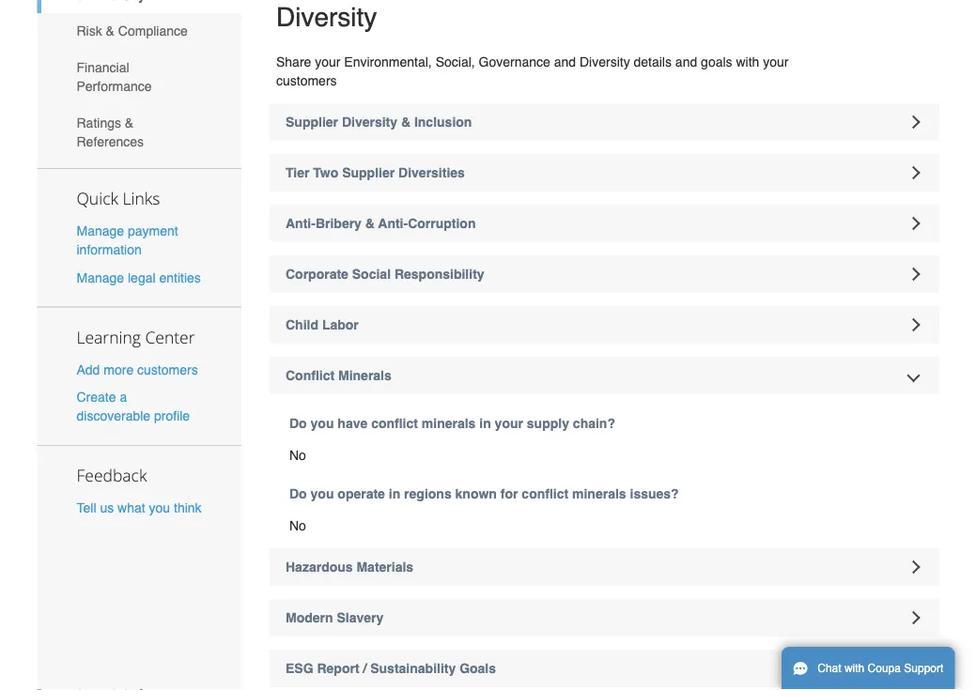 Task type: locate. For each thing, give the bounding box(es) containing it.
customers down center
[[137, 362, 198, 377]]

minerals up the regions
[[422, 416, 476, 431]]

chain?
[[573, 416, 615, 431]]

you right the what
[[149, 501, 170, 516]]

with
[[736, 55, 760, 70], [845, 663, 865, 676]]

minerals
[[422, 416, 476, 431], [572, 487, 626, 502]]

0 horizontal spatial with
[[736, 55, 760, 70]]

& inside ratings & references
[[125, 115, 134, 130]]

diversity left details
[[580, 55, 630, 70]]

0 horizontal spatial minerals
[[422, 416, 476, 431]]

1 vertical spatial with
[[845, 663, 865, 676]]

tier two supplier diversities
[[286, 165, 465, 181]]

with right chat
[[845, 663, 865, 676]]

& up references
[[125, 115, 134, 130]]

esg report / sustainability goals button
[[270, 650, 939, 688]]

& up goals
[[696, 0, 714, 0]]

2 vertical spatial diversity
[[342, 115, 398, 130]]

environmental, up supplier diversity & inclusion
[[344, 55, 432, 70]]

1 horizontal spatial with
[[845, 663, 865, 676]]

0 vertical spatial supplier
[[286, 115, 338, 130]]

anti- up corporate social responsibility
[[378, 216, 408, 231]]

anti-bribery & anti-corruption button
[[270, 205, 939, 243]]

0 vertical spatial governance
[[545, 0, 689, 0]]

financial
[[77, 60, 129, 75]]

1 do from the top
[[289, 416, 307, 431]]

0 vertical spatial social,
[[459, 0, 538, 0]]

do for do you operate in regions known for conflict minerals issues?
[[289, 487, 307, 502]]

inclusion
[[414, 115, 472, 130]]

modern slavery heading
[[270, 600, 939, 637]]

0 vertical spatial no
[[289, 448, 306, 463]]

ratings & references
[[77, 115, 144, 149]]

0 horizontal spatial your
[[315, 55, 341, 70]]

1 vertical spatial governance
[[479, 55, 551, 70]]

minerals left issues?
[[572, 487, 626, 502]]

corporate
[[286, 267, 349, 282]]

with right goals
[[736, 55, 760, 70]]

1 horizontal spatial in
[[480, 416, 491, 431]]

1 vertical spatial no
[[289, 519, 306, 534]]

manage up information at the left top of the page
[[77, 224, 124, 239]]

social, up share your environmental, social, governance and diversity details and goals with your customers at top
[[459, 0, 538, 0]]

0 horizontal spatial conflict
[[371, 416, 418, 431]]

financial performance
[[77, 60, 152, 94]]

performance
[[77, 79, 152, 94]]

2 do from the top
[[289, 487, 307, 502]]

tier two supplier diversities button
[[270, 154, 939, 192]]

risk & compliance
[[77, 24, 188, 39]]

social, down environmental, social, governance & diversity
[[436, 55, 475, 70]]

1 horizontal spatial supplier
[[342, 165, 395, 181]]

create a discoverable profile
[[77, 390, 190, 424]]

2 manage from the top
[[77, 270, 124, 285]]

governance down environmental, social, governance & diversity
[[479, 55, 551, 70]]

0 horizontal spatial supplier
[[286, 115, 338, 130]]

a
[[120, 390, 127, 405]]

manage legal entities
[[77, 270, 201, 285]]

environmental, up the "share"
[[276, 0, 452, 0]]

0 vertical spatial diversity
[[276, 2, 377, 32]]

0 vertical spatial customers
[[276, 73, 337, 88]]

your right the "share"
[[315, 55, 341, 70]]

1 vertical spatial conflict
[[522, 487, 569, 502]]

1 horizontal spatial minerals
[[572, 487, 626, 502]]

customers down the "share"
[[276, 73, 337, 88]]

0 vertical spatial do
[[289, 416, 307, 431]]

you left have
[[311, 416, 334, 431]]

esg report / sustainability goals heading
[[270, 650, 939, 688]]

create a discoverable profile link
[[77, 390, 190, 424]]

esg report / sustainability goals
[[286, 662, 496, 677]]

0 horizontal spatial anti-
[[286, 216, 316, 231]]

1 vertical spatial minerals
[[572, 487, 626, 502]]

1 horizontal spatial your
[[495, 416, 523, 431]]

regions
[[404, 487, 452, 502]]

you inside button
[[149, 501, 170, 516]]

center
[[145, 326, 195, 348]]

supplier inside dropdown button
[[286, 115, 338, 130]]

diversity up the "share"
[[276, 2, 377, 32]]

1 horizontal spatial anti-
[[378, 216, 408, 231]]

have
[[338, 416, 368, 431]]

in
[[480, 416, 491, 431], [389, 487, 401, 502]]

links
[[123, 188, 160, 210]]

1 vertical spatial supplier
[[342, 165, 395, 181]]

diversity
[[276, 2, 377, 32], [580, 55, 630, 70], [342, 115, 398, 130]]

minerals
[[338, 368, 392, 384]]

quick
[[77, 188, 118, 210]]

tell us what you think
[[77, 501, 202, 516]]

1 horizontal spatial customers
[[276, 73, 337, 88]]

diversities
[[399, 165, 465, 181]]

& right bribery
[[365, 216, 375, 231]]

child
[[286, 318, 319, 333]]

no up the hazardous
[[289, 519, 306, 534]]

customers
[[276, 73, 337, 88], [137, 362, 198, 377]]

governance
[[545, 0, 689, 0], [479, 55, 551, 70]]

1 vertical spatial environmental,
[[344, 55, 432, 70]]

manage down information at the left top of the page
[[77, 270, 124, 285]]

1 vertical spatial social,
[[436, 55, 475, 70]]

supplier up two
[[286, 115, 338, 130]]

& left inclusion
[[401, 115, 411, 130]]

1 vertical spatial do
[[289, 487, 307, 502]]

manage
[[77, 224, 124, 239], [77, 270, 124, 285]]

manage inside manage payment information
[[77, 224, 124, 239]]

financial performance link
[[37, 49, 242, 104]]

ratings
[[77, 115, 121, 130]]

you for have
[[311, 416, 334, 431]]

anti-bribery & anti-corruption
[[286, 216, 476, 231]]

you
[[311, 416, 334, 431], [311, 487, 334, 502], [149, 501, 170, 516]]

chat
[[818, 663, 842, 676]]

do for do you have conflict minerals in your supply chain?
[[289, 416, 307, 431]]

0 vertical spatial with
[[736, 55, 760, 70]]

manage for manage legal entities
[[77, 270, 124, 285]]

share your environmental, social, governance and diversity details and goals with your customers
[[276, 55, 789, 88]]

0 vertical spatial minerals
[[422, 416, 476, 431]]

goals
[[460, 662, 496, 677]]

environmental, inside share your environmental, social, governance and diversity details and goals with your customers
[[344, 55, 432, 70]]

your right goals
[[763, 55, 789, 70]]

details
[[634, 55, 672, 70]]

issues?
[[630, 487, 679, 502]]

no
[[289, 448, 306, 463], [289, 519, 306, 534]]

support
[[904, 663, 944, 676]]

1 vertical spatial diversity
[[580, 55, 630, 70]]

manage legal entities link
[[77, 270, 201, 285]]

supplier right two
[[342, 165, 395, 181]]

conflict right for
[[522, 487, 569, 502]]

0 vertical spatial manage
[[77, 224, 124, 239]]

1 horizontal spatial and
[[676, 55, 697, 70]]

0 horizontal spatial and
[[554, 55, 576, 70]]

do
[[289, 416, 307, 431], [289, 487, 307, 502]]

1 vertical spatial in
[[389, 487, 401, 502]]

do down the conflict
[[289, 416, 307, 431]]

diversity inside dropdown button
[[342, 115, 398, 130]]

1 vertical spatial customers
[[137, 362, 198, 377]]

in left the regions
[[389, 487, 401, 502]]

labor
[[322, 318, 359, 333]]

in left "supply"
[[480, 416, 491, 431]]

no down the conflict
[[289, 448, 306, 463]]

you left operate
[[311, 487, 334, 502]]

conflict minerals
[[286, 368, 392, 384]]

supplier inside dropdown button
[[342, 165, 395, 181]]

diversity up the tier two supplier diversities at the left top of the page
[[342, 115, 398, 130]]

us
[[100, 501, 114, 516]]

0 horizontal spatial customers
[[137, 362, 198, 377]]

2 no from the top
[[289, 519, 306, 534]]

hazardous materials heading
[[270, 549, 939, 586]]

1 manage from the top
[[77, 224, 124, 239]]

ratings & references link
[[37, 104, 242, 160]]

and up supplier diversity & inclusion heading
[[554, 55, 576, 70]]

environmental,
[[276, 0, 452, 0], [344, 55, 432, 70]]

governance up details
[[545, 0, 689, 0]]

your left "supply"
[[495, 416, 523, 431]]

2 horizontal spatial your
[[763, 55, 789, 70]]

anti- down tier
[[286, 216, 316, 231]]

bribery
[[316, 216, 362, 231]]

conflict right have
[[371, 416, 418, 431]]

child labor heading
[[270, 306, 939, 344]]

and left goals
[[676, 55, 697, 70]]

1 vertical spatial manage
[[77, 270, 124, 285]]

esg
[[286, 662, 313, 677]]

do left operate
[[289, 487, 307, 502]]

slavery
[[337, 611, 384, 626]]

0 vertical spatial environmental,
[[276, 0, 452, 0]]

supplier
[[286, 115, 338, 130], [342, 165, 395, 181]]

corruption
[[408, 216, 476, 231]]

share
[[276, 55, 311, 70]]



Task type: describe. For each thing, give the bounding box(es) containing it.
hazardous materials
[[286, 560, 414, 575]]

0 vertical spatial in
[[480, 416, 491, 431]]

social, inside environmental, social, governance & diversity
[[459, 0, 538, 0]]

anti-bribery & anti-corruption heading
[[270, 205, 939, 243]]

conflict minerals heading
[[270, 357, 939, 395]]

with inside button
[[845, 663, 865, 676]]

modern slavery
[[286, 611, 384, 626]]

conflict minerals button
[[270, 357, 939, 395]]

add more customers link
[[77, 362, 198, 377]]

chat with coupa support
[[818, 663, 944, 676]]

corporate social responsibility button
[[270, 256, 939, 293]]

materials
[[357, 560, 414, 575]]

quick links
[[77, 188, 160, 210]]

& inside heading
[[401, 115, 411, 130]]

modern slavery button
[[270, 600, 939, 637]]

entities
[[159, 270, 201, 285]]

& right risk
[[106, 24, 115, 39]]

create
[[77, 390, 116, 405]]

1 and from the left
[[554, 55, 576, 70]]

with inside share your environmental, social, governance and diversity details and goals with your customers
[[736, 55, 760, 70]]

supplier diversity & inclusion
[[286, 115, 472, 130]]

supplier diversity & inclusion button
[[270, 103, 939, 141]]

conflict
[[286, 368, 335, 384]]

environmental, inside environmental, social, governance & diversity
[[276, 0, 452, 0]]

& inside heading
[[365, 216, 375, 231]]

manage for manage payment information
[[77, 224, 124, 239]]

tier
[[286, 165, 310, 181]]

sustainability
[[370, 662, 456, 677]]

hazardous materials button
[[270, 549, 939, 586]]

corporate social responsibility heading
[[270, 256, 939, 293]]

2 anti- from the left
[[378, 216, 408, 231]]

1 anti- from the left
[[286, 216, 316, 231]]

add more customers
[[77, 362, 198, 377]]

diversity inside share your environmental, social, governance and diversity details and goals with your customers
[[580, 55, 630, 70]]

manage payment information
[[77, 224, 178, 258]]

for
[[501, 487, 518, 502]]

& inside environmental, social, governance & diversity
[[696, 0, 714, 0]]

chat with coupa support button
[[782, 647, 955, 691]]

operate
[[338, 487, 385, 502]]

social, inside share your environmental, social, governance and diversity details and goals with your customers
[[436, 55, 475, 70]]

responsibility
[[395, 267, 485, 282]]

two
[[313, 165, 339, 181]]

modern
[[286, 611, 333, 626]]

legal
[[128, 270, 156, 285]]

payment
[[128, 224, 178, 239]]

child labor button
[[270, 306, 939, 344]]

do you have conflict minerals in your supply chain?
[[289, 416, 615, 431]]

diversity inside environmental, social, governance & diversity
[[276, 2, 377, 32]]

social
[[352, 267, 391, 282]]

1 no from the top
[[289, 448, 306, 463]]

coupa
[[868, 663, 901, 676]]

child labor
[[286, 318, 359, 333]]

customers inside share your environmental, social, governance and diversity details and goals with your customers
[[276, 73, 337, 88]]

risk & compliance link
[[37, 13, 242, 49]]

environmental, social, governance & diversity
[[276, 0, 714, 32]]

known
[[455, 487, 497, 502]]

governance inside environmental, social, governance & diversity
[[545, 0, 689, 0]]

governance inside share your environmental, social, governance and diversity details and goals with your customers
[[479, 55, 551, 70]]

/
[[363, 662, 367, 677]]

supplier diversity & inclusion heading
[[270, 103, 939, 141]]

you for operate
[[311, 487, 334, 502]]

do you operate in regions known for conflict minerals issues?
[[289, 487, 679, 502]]

information
[[77, 243, 142, 258]]

more
[[104, 362, 134, 377]]

risk
[[77, 24, 102, 39]]

hazardous
[[286, 560, 353, 575]]

goals
[[701, 55, 733, 70]]

profile
[[154, 409, 190, 424]]

2 and from the left
[[676, 55, 697, 70]]

learning
[[77, 326, 141, 348]]

what
[[118, 501, 145, 516]]

0 vertical spatial conflict
[[371, 416, 418, 431]]

supply
[[527, 416, 569, 431]]

learning center
[[77, 326, 195, 348]]

think
[[174, 501, 202, 516]]

compliance
[[118, 24, 188, 39]]

manage payment information link
[[77, 224, 178, 258]]

references
[[77, 134, 144, 149]]

0 horizontal spatial in
[[389, 487, 401, 502]]

add
[[77, 362, 100, 377]]

feedback
[[77, 464, 147, 487]]

corporate social responsibility
[[286, 267, 485, 282]]

1 horizontal spatial conflict
[[522, 487, 569, 502]]

tier two supplier diversities heading
[[270, 154, 939, 192]]

tell
[[77, 501, 96, 516]]

discoverable
[[77, 409, 150, 424]]

tell us what you think button
[[77, 499, 202, 518]]



Task type: vqa. For each thing, say whether or not it's contained in the screenshot.
Line at top left
no



